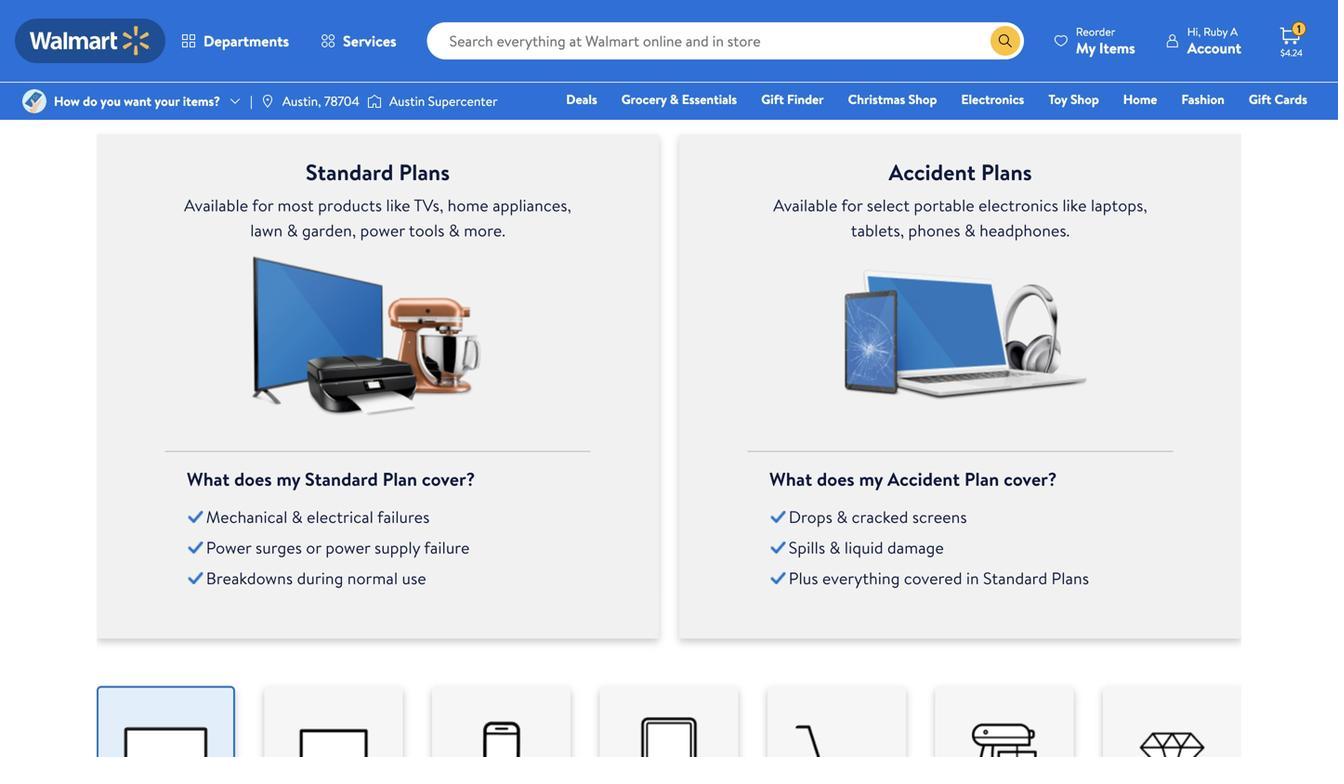 Task type: vqa. For each thing, say whether or not it's contained in the screenshot.
My
yes



Task type: locate. For each thing, give the bounding box(es) containing it.
fashion link
[[1173, 89, 1233, 109]]

2 shop from the left
[[1071, 90, 1099, 108]]

christmas shop link
[[840, 89, 946, 109]]

shop right christmas
[[909, 90, 937, 108]]

registry link
[[1085, 115, 1150, 135]]

electronics link
[[953, 89, 1033, 109]]

grocery & essentials link
[[613, 89, 746, 109]]

2 gift from the left
[[1249, 90, 1272, 108]]

departments
[[204, 31, 289, 51]]

your
[[155, 92, 180, 110]]

1 shop from the left
[[909, 90, 937, 108]]

shop right toy
[[1071, 90, 1099, 108]]

toy
[[1049, 90, 1068, 108]]

$4.24
[[1281, 46, 1303, 59]]

hi,
[[1188, 24, 1201, 40]]

austin, 78704
[[282, 92, 360, 110]]

deals
[[566, 90, 597, 108]]

0 horizontal spatial gift
[[761, 90, 784, 108]]

services button
[[305, 19, 412, 63]]

reorder
[[1076, 24, 1116, 40]]

christmas shop
[[848, 90, 937, 108]]

gift inside gift cards registry
[[1249, 90, 1272, 108]]

toy shop link
[[1040, 89, 1108, 109]]

1 gift from the left
[[761, 90, 784, 108]]

gift finder link
[[753, 89, 832, 109]]

0 horizontal spatial  image
[[260, 94, 275, 109]]

items
[[1099, 38, 1136, 58]]

1
[[1297, 21, 1301, 37]]

account
[[1188, 38, 1242, 58]]

registry
[[1094, 116, 1141, 134]]

 image right 78704
[[367, 92, 382, 111]]

1 horizontal spatial gift
[[1249, 90, 1272, 108]]

austin supercenter
[[389, 92, 498, 110]]

gift
[[761, 90, 784, 108], [1249, 90, 1272, 108]]

search icon image
[[998, 33, 1013, 48]]

gift left cards
[[1249, 90, 1272, 108]]

electronics
[[961, 90, 1025, 108]]

gift left finder
[[761, 90, 784, 108]]

|
[[250, 92, 253, 110]]

 image for austin supercenter
[[367, 92, 382, 111]]

a
[[1231, 24, 1238, 40]]

 image for austin, 78704
[[260, 94, 275, 109]]

debit
[[1196, 116, 1228, 134]]

1 horizontal spatial  image
[[367, 92, 382, 111]]

essentials
[[682, 90, 737, 108]]

1 horizontal spatial shop
[[1071, 90, 1099, 108]]

christmas
[[848, 90, 906, 108]]

finder
[[787, 90, 824, 108]]

how
[[54, 92, 80, 110]]

fashion
[[1182, 90, 1225, 108]]

78704
[[324, 92, 360, 110]]

0 horizontal spatial shop
[[909, 90, 937, 108]]

 image
[[22, 89, 46, 113]]

ruby
[[1204, 24, 1228, 40]]

austin,
[[282, 92, 321, 110]]

 image
[[367, 92, 382, 111], [260, 94, 275, 109]]

do
[[83, 92, 97, 110]]

walmart image
[[30, 26, 151, 56]]

shop
[[909, 90, 937, 108], [1071, 90, 1099, 108]]

 image right "|"
[[260, 94, 275, 109]]



Task type: describe. For each thing, give the bounding box(es) containing it.
my
[[1076, 38, 1096, 58]]

one
[[1165, 116, 1193, 134]]

home link
[[1115, 89, 1166, 109]]

shop for christmas shop
[[909, 90, 937, 108]]

deals link
[[558, 89, 606, 109]]

walmart+
[[1252, 116, 1308, 134]]

want
[[124, 92, 152, 110]]

cards
[[1275, 90, 1308, 108]]

grocery
[[622, 90, 667, 108]]

walmart+ link
[[1244, 115, 1316, 135]]

services
[[343, 31, 397, 51]]

shop for toy shop
[[1071, 90, 1099, 108]]

gift for cards
[[1249, 90, 1272, 108]]

you
[[100, 92, 121, 110]]

how do you want your items?
[[54, 92, 220, 110]]

grocery & essentials
[[622, 90, 737, 108]]

home
[[1124, 90, 1158, 108]]

gift for finder
[[761, 90, 784, 108]]

Walmart Site-Wide search field
[[427, 22, 1024, 59]]

one debit link
[[1157, 115, 1237, 135]]

gift cards link
[[1241, 89, 1316, 109]]

Search search field
[[427, 22, 1024, 59]]

supercenter
[[428, 92, 498, 110]]

gift finder
[[761, 90, 824, 108]]

items?
[[183, 92, 220, 110]]

austin
[[389, 92, 425, 110]]

departments button
[[165, 19, 305, 63]]

toy shop
[[1049, 90, 1099, 108]]

hi, ruby a account
[[1188, 24, 1242, 58]]

reorder my items
[[1076, 24, 1136, 58]]

one debit
[[1165, 116, 1228, 134]]

gift cards registry
[[1094, 90, 1308, 134]]

&
[[670, 90, 679, 108]]



